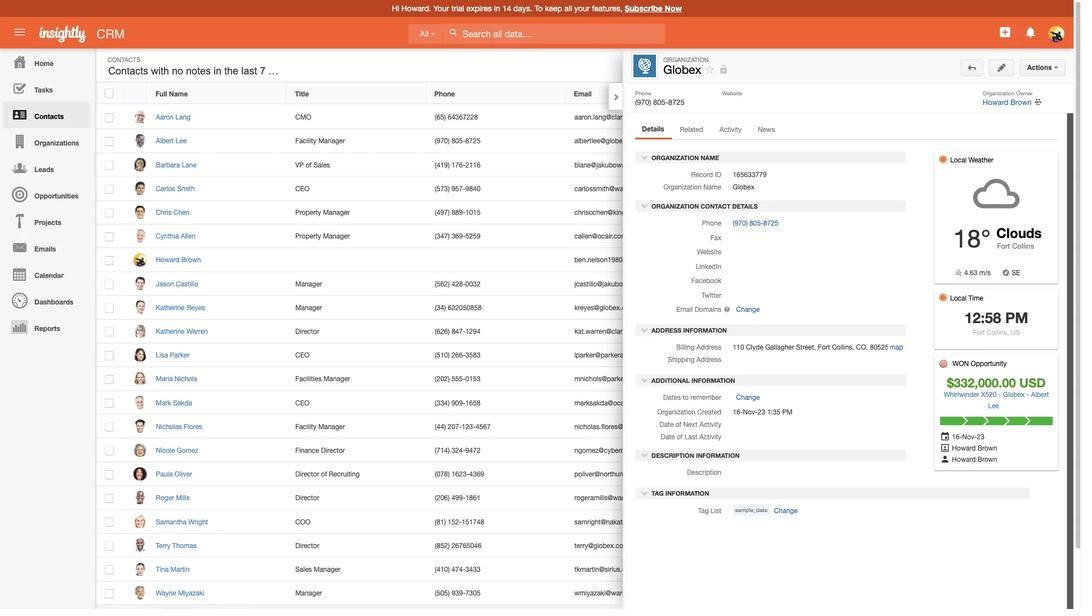 Task type: describe. For each thing, give the bounding box(es) containing it.
follow image for blane@jakubowski.com
[[854, 160, 865, 171]]

1 horizontal spatial tag
[[699, 506, 709, 514]]

0 horizontal spatial website
[[698, 248, 722, 256]]

nov- for import
[[929, 195, 944, 203]]

tags
[[941, 209, 957, 217]]

16- for 16-nov-23 1:35 pm
[[733, 408, 744, 416]]

tasks link
[[3, 75, 90, 102]]

contacts down crm
[[108, 56, 140, 63]]

chevron down image for billing address
[[641, 326, 649, 334]]

organization left owner
[[984, 90, 1015, 96]]

(573) 957-9840
[[435, 184, 481, 192]]

tkmartin@sirius.com
[[575, 565, 636, 573]]

row containing wayne miyazaki
[[96, 581, 902, 605]]

(510) 266-3583
[[435, 351, 481, 359]]

sample_data for kreyes@globex.com
[[717, 304, 749, 311]]

tina martin
[[156, 565, 190, 573]]

opportunity owner image
[[941, 455, 951, 463]]

and for export contacts and notes
[[970, 165, 982, 173]]

albert inside row
[[156, 137, 174, 145]]

row containing samantha wright
[[96, 510, 902, 534]]

property manager for (497)
[[296, 208, 350, 216]]

property manager cell for (347)
[[287, 224, 427, 248]]

row containing cynthia allen
[[96, 224, 902, 248]]

(562) 428-0032 cell
[[427, 272, 566, 296]]

follow image for ben.nelson1980@gmail.com
[[854, 255, 865, 266]]

1 vertical spatial pm
[[783, 408, 793, 416]]

aaron lang link
[[156, 113, 196, 121]]

organization right chevron down image
[[652, 202, 700, 210]]

won opportunity
[[952, 359, 1008, 367]]

chris
[[156, 208, 172, 216]]

2 vertical spatial change
[[775, 506, 798, 514]]

gallagher
[[766, 343, 795, 351]]

manager for (202) 555-0153
[[324, 375, 350, 383]]

director cell for (852)
[[287, 534, 427, 558]]

row group containing full name
[[96, 83, 901, 104]]

twitter
[[702, 291, 722, 299]]

terry
[[156, 541, 171, 549]]

(497)
[[435, 208, 450, 216]]

ngomez@cyberdyne.com
[[575, 446, 651, 454]]

follow image for mnichols@parkerandco.com
[[854, 374, 865, 385]]

nicholas.flores@clampett.com cell
[[566, 415, 706, 439]]

follow image for nicholas.flores@clampett.com
[[854, 422, 865, 432]]

linkedin
[[696, 262, 722, 270]]

director for director "cell" associated with (626)
[[296, 327, 320, 335]]

lisa
[[156, 351, 168, 359]]

id
[[715, 171, 722, 179]]

7
[[260, 65, 266, 77]]

manager for (970) 805-8725
[[319, 137, 345, 145]]

full
[[156, 90, 167, 98]]

(505) 939-7305
[[435, 589, 481, 597]]

activity link
[[713, 122, 749, 139]]

1 vertical spatial organization name
[[664, 183, 722, 191]]

9840
[[466, 184, 481, 192]]

324-
[[452, 446, 466, 454]]

110
[[733, 343, 745, 351]]

x520
[[982, 390, 997, 398]]

sample_data for carlossmith@warbucks.com
[[717, 185, 749, 192]]

(65)
[[435, 113, 446, 121]]

2 column header from the left
[[873, 83, 901, 104]]

chevron right image
[[613, 93, 620, 101]]

0 vertical spatial export
[[940, 133, 965, 140]]

aaron
[[156, 113, 174, 121]]

1 vertical spatial name
[[701, 154, 720, 161]]

207-
[[448, 422, 462, 430]]

0153
[[466, 375, 481, 383]]

1 horizontal spatial website
[[723, 90, 743, 96]]

usd
[[1020, 375, 1047, 390]]

property manager for (347)
[[296, 232, 350, 240]]

sample_data for marksakda@ocair.com
[[717, 400, 749, 406]]

152-
[[448, 518, 462, 526]]

row containing nicholas flores
[[96, 415, 902, 439]]

sample_data for nicholas.flores@clampett.com
[[717, 423, 749, 430]]

(852) 26765046
[[435, 541, 482, 549]]

0 vertical spatial globex
[[664, 63, 702, 76]]

emails link
[[3, 234, 90, 261]]

change link for email domains
[[733, 304, 760, 315]]

news link
[[751, 122, 783, 139]]

2 - from the left
[[1027, 390, 1030, 398]]

$332,000.00
[[948, 375, 1017, 390]]

2 vertical spatial change link
[[771, 505, 798, 519]]

2 horizontal spatial nov-
[[963, 433, 978, 441]]

jcastillo@jakubowski.com cell
[[566, 272, 706, 296]]

organization owner
[[984, 90, 1034, 96]]

1 horizontal spatial sales
[[314, 161, 330, 169]]

(202)
[[435, 375, 450, 383]]

all link
[[409, 24, 443, 44]]

nicholas.flores@clampett.com
[[575, 422, 665, 430]]

1 vertical spatial export
[[919, 165, 939, 173]]

vp of sales cell
[[287, 153, 427, 177]]

warren
[[187, 327, 208, 335]]

(410)
[[435, 565, 450, 573]]

(852) 26765046 cell
[[427, 534, 566, 558]]

manager for (497) 889-1015
[[323, 208, 350, 216]]

maria nichols link
[[156, 375, 203, 383]]

property for chen
[[296, 208, 321, 216]]

change for dates to remember
[[737, 393, 760, 401]]

(505) 939-7305 cell
[[427, 581, 566, 605]]

16-nov-23
[[951, 433, 985, 441]]

4 chevron down image from the top
[[641, 451, 649, 459]]

0 vertical spatial date
[[660, 420, 674, 428]]

row containing carlos smith
[[96, 177, 902, 201]]

row containing full name
[[96, 83, 901, 104]]

row containing howard brown
[[96, 248, 902, 272]]

sample_data for albertlee@globex.com
[[717, 138, 749, 144]]

follow image for samright@nakatomi.com
[[854, 517, 865, 528]]

manager for (410) 474-3433
[[314, 565, 341, 573]]

phone inside the phone (970) 805-8725
[[636, 90, 652, 96]]

crm
[[97, 27, 125, 41]]

manager for (347) 369-5259
[[323, 232, 350, 240]]

howard brown inside row
[[156, 256, 201, 264]]

organization down record
[[664, 183, 702, 191]]

howard down 16-nov-23
[[953, 444, 977, 452]]

nicholas
[[156, 422, 182, 430]]

contacts for import contacts and notes
[[941, 149, 968, 157]]

nicholas flores link
[[156, 422, 208, 430]]

to
[[683, 393, 689, 401]]

kreyes@globex.com cell
[[566, 296, 706, 320]]

row containing chris chen
[[96, 201, 902, 224]]

leads
[[34, 165, 54, 173]]

1 vertical spatial date
[[661, 433, 675, 441]]

related link
[[673, 122, 711, 139]]

sample_data for ngomez@cyberdyne.com
[[717, 447, 749, 454]]

fort for 18°
[[998, 241, 1011, 250]]

howard inside row
[[156, 256, 180, 264]]

opportunity
[[972, 359, 1008, 367]]

Search this list... text field
[[721, 56, 848, 73]]

1 - from the left
[[999, 390, 1002, 398]]

us
[[1012, 328, 1021, 336]]

no
[[921, 243, 929, 251]]

in for the
[[214, 65, 222, 77]]

(334)
[[435, 399, 450, 407]]

blane@jakubowski.com
[[575, 161, 646, 169]]

smith
[[177, 184, 195, 192]]

nov- for 1:35
[[744, 408, 758, 416]]

(419)
[[435, 161, 450, 169]]

/
[[936, 133, 938, 140]]

title
[[295, 90, 309, 98]]

name inside row
[[169, 90, 188, 98]]

(44)
[[435, 422, 446, 430]]

sales manager cell
[[287, 558, 427, 581]]

parker
[[170, 351, 190, 359]]

facilities manager cell
[[287, 367, 427, 391]]

(497) 889-1015 cell
[[427, 201, 566, 224]]

tag list inside row
[[714, 90, 739, 98]]

2 horizontal spatial 23
[[978, 433, 985, 441]]

mnichols@parkerandco.com cell
[[566, 367, 706, 391]]

katherine warren
[[156, 327, 208, 335]]

calendar
[[34, 271, 64, 279]]

(334) 909-1658 cell
[[427, 391, 566, 415]]

0 horizontal spatial tag
[[652, 490, 664, 497]]

address for billing address
[[697, 343, 722, 351]]

(81) 152-151748 cell
[[427, 510, 566, 534]]

of for next
[[676, 420, 682, 428]]

follow image for chrisochen@kinggroup.com
[[854, 208, 865, 218]]

change link for dates to remember
[[733, 392, 760, 403]]

805- inside the phone (970) 805-8725
[[654, 98, 669, 106]]

row containing lisa parker
[[96, 343, 902, 367]]

4.63
[[965, 269, 978, 277]]

369-
[[452, 232, 466, 240]]

row containing mark sakda
[[96, 391, 902, 415]]

contacts for contacts contacts with no notes in the last 7 days
[[108, 65, 148, 77]]

coo cell
[[287, 510, 427, 534]]

0 vertical spatial your
[[434, 4, 450, 13]]

katherine reyes
[[156, 303, 205, 311]]

katherine reyes link
[[156, 303, 211, 311]]

row containing maria nichols
[[96, 367, 902, 391]]

states
[[915, 343, 934, 351]]

terry thomas link
[[156, 541, 202, 549]]

opportunities
[[34, 192, 79, 200]]

1861
[[466, 494, 481, 502]]

0 vertical spatial address
[[652, 327, 682, 334]]

2 vertical spatial activity
[[700, 433, 722, 441]]

0032
[[466, 280, 481, 288]]

(334) 909-1658
[[435, 399, 481, 407]]

23 for 1:35
[[758, 408, 766, 416]]

maria
[[156, 375, 173, 383]]

import for import / export
[[909, 133, 934, 140]]

805- for (970) 805-8725 'link'
[[750, 219, 764, 227]]

katherine for katherine reyes
[[156, 303, 185, 311]]

ceo for parker
[[296, 351, 310, 359]]

Search all data.... text field
[[443, 24, 665, 44]]

0 horizontal spatial details
[[642, 125, 665, 133]]

sample_data for samright@nakatomi.com
[[717, 519, 749, 525]]

samright@nakatomi.com
[[575, 518, 650, 526]]

row containing paula oliver
[[96, 462, 902, 486]]

organization down dates
[[658, 408, 696, 416]]

contacts inside navigation
[[34, 112, 64, 120]]

0 horizontal spatial list
[[711, 506, 722, 514]]

shipping address
[[668, 356, 722, 364]]

albert inside $332,000.00 usd whirlwinder x520 - globex - albert lee
[[1032, 390, 1050, 398]]

1 horizontal spatial details
[[733, 202, 758, 210]]

howard down organization owner
[[984, 98, 1009, 106]]

import contacts and notes link
[[909, 149, 1002, 157]]

1 vertical spatial activity
[[700, 420, 722, 428]]

(970) 805-8725 cell
[[427, 129, 566, 153]]

brown inside row
[[181, 256, 201, 264]]

2 vertical spatial name
[[704, 183, 722, 191]]

8725 inside the phone (970) 805-8725
[[669, 98, 685, 106]]

record permissions image
[[719, 63, 729, 76]]

16- for 16-nov-23
[[953, 433, 963, 441]]

1 horizontal spatial contact
[[909, 209, 939, 217]]

chris chen
[[156, 208, 190, 216]]

(419) 176-2116
[[435, 161, 481, 169]]

terry@globex.com cell
[[566, 534, 706, 558]]

information for address information
[[684, 327, 728, 334]]

mnichols@parkerandco.com
[[575, 375, 661, 383]]

map
[[890, 343, 904, 351]]

of left last
[[677, 433, 683, 441]]

2 vertical spatial fort
[[819, 343, 831, 351]]

sample_data for chrisochen@kinggroup.com
[[717, 209, 749, 216]]

of for sales
[[306, 161, 312, 169]]

notes for import contacts and notes
[[984, 149, 1002, 157]]

sample_data link for no tags
[[921, 226, 957, 237]]

8725 for (970) 805-8725 'link'
[[764, 219, 779, 227]]

manager cell for (505)
[[287, 581, 427, 605]]

contact for new
[[1002, 61, 1027, 69]]

howard right opportunity owner icon
[[953, 455, 977, 463]]

aaron lang
[[156, 113, 191, 121]]

3433
[[466, 565, 481, 573]]

maria nichols
[[156, 375, 197, 383]]

chevron down image for record id
[[641, 154, 649, 161]]

64367228
[[448, 113, 478, 121]]

sample_data for rogeramills@warbucks.com
[[717, 495, 749, 501]]

show sidebar image
[[952, 61, 960, 69]]

1 vertical spatial howard brown link
[[156, 256, 207, 264]]

(970) for (970) 805-8725 cell
[[435, 137, 450, 145]]

street,
[[797, 343, 817, 351]]

calendar link
[[3, 261, 90, 287]]

organization image
[[634, 55, 657, 77]]

row containing jason castillo
[[96, 272, 902, 296]]

chrisochen@kinggroup.com cell
[[566, 201, 706, 224]]

barbara
[[156, 161, 180, 169]]

row group containing aaron lang
[[96, 105, 902, 605]]

home
[[34, 59, 54, 67]]

description for description information
[[652, 452, 695, 459]]

tag information
[[650, 490, 710, 497]]

1 horizontal spatial your
[[909, 179, 927, 186]]

wmiyazaki@warbucks.com cell
[[566, 581, 706, 605]]

kat.warren@clampett.com cell
[[566, 320, 706, 343]]

dashboards link
[[3, 287, 90, 314]]

(626) 847-1294
[[435, 327, 481, 335]]

map link
[[890, 343, 904, 351]]

8725 for (970) 805-8725 cell
[[466, 137, 481, 145]]

globex inside $332,000.00 usd whirlwinder x520 - globex - albert lee
[[1004, 390, 1026, 398]]



Task type: vqa. For each thing, say whether or not it's contained in the screenshot.
the 'Dashboard Cards'
no



Task type: locate. For each thing, give the bounding box(es) containing it.
3 ceo cell from the top
[[287, 391, 427, 415]]

0 vertical spatial import
[[909, 133, 934, 140]]

address for shipping address
[[697, 356, 722, 364]]

0 vertical spatial email
[[574, 90, 592, 98]]

carlossmith@warbucks.com cell
[[566, 177, 706, 201]]

15 row from the top
[[96, 415, 902, 439]]

1 vertical spatial email
[[677, 305, 693, 313]]

in
[[494, 4, 501, 13], [214, 65, 222, 77]]

row containing katherine warren
[[96, 320, 902, 343]]

1:35
[[768, 408, 781, 416]]

2 horizontal spatial fort
[[998, 241, 1011, 250]]

18°
[[954, 224, 992, 253]]

ceo cell down vp of sales
[[287, 177, 427, 201]]

ceo for sakda
[[296, 399, 310, 407]]

director cell down recruiting
[[287, 486, 427, 510]]

export right /
[[940, 133, 965, 140]]

3 follow image from the top
[[854, 279, 865, 290]]

record id
[[692, 171, 722, 179]]

22 row from the top
[[96, 581, 902, 605]]

1 vertical spatial list
[[711, 506, 722, 514]]

1 vertical spatial collins,
[[833, 343, 855, 351]]

ngomez@cyberdyne.com cell
[[566, 439, 706, 462]]

0 horizontal spatial fort
[[819, 343, 831, 351]]

1 vertical spatial local
[[951, 294, 967, 302]]

information down last
[[697, 452, 740, 459]]

property for allen
[[296, 232, 321, 240]]

name down id
[[704, 183, 722, 191]]

import left /
[[909, 133, 934, 140]]

contact for organization
[[701, 202, 731, 210]]

and for import contacts and notes
[[970, 149, 982, 157]]

fort left collins
[[998, 241, 1011, 250]]

2 horizontal spatial 8725
[[764, 219, 779, 227]]

follow image for poliver@northumbria.edu
[[854, 469, 865, 480]]

in left the the
[[214, 65, 222, 77]]

export up recent
[[919, 165, 939, 173]]

7 follow image from the top
[[854, 446, 865, 456]]

6 follow image from the top
[[854, 374, 865, 385]]

contacts
[[956, 102, 990, 109]]

name
[[169, 90, 188, 98], [701, 154, 720, 161], [704, 183, 722, 191]]

ceo cell
[[287, 177, 427, 201], [287, 343, 427, 367], [287, 391, 427, 415]]

ceo cell for (334)
[[287, 391, 427, 415]]

1 row group from the top
[[96, 83, 901, 104]]

0 vertical spatial howard brown link
[[984, 98, 1032, 106]]

1 vertical spatial notes
[[984, 165, 1002, 173]]

1 horizontal spatial globex
[[733, 183, 755, 191]]

1 vertical spatial import
[[919, 149, 939, 157]]

related
[[681, 125, 704, 133]]

description
[[652, 452, 695, 459], [688, 469, 722, 476]]

cmo cell
[[287, 105, 427, 129]]

brown
[[1011, 98, 1032, 106], [181, 256, 201, 264], [978, 444, 998, 452], [978, 455, 998, 463]]

import / export
[[909, 133, 965, 140]]

ceo down vp
[[296, 184, 310, 192]]

3 manager cell from the top
[[287, 581, 427, 605]]

days.
[[514, 4, 533, 13]]

change record owner image
[[1035, 97, 1043, 107]]

navigation
[[0, 49, 90, 340]]

16-nov-23 import link
[[909, 195, 973, 203]]

facility manager cell for (44) 207-123-4567
[[287, 415, 427, 439]]

9 row from the top
[[96, 272, 902, 296]]

2 ceo cell from the top
[[287, 343, 427, 367]]

1 column header from the left
[[845, 83, 873, 104]]

1 horizontal spatial in
[[494, 4, 501, 13]]

facility manager cell up finance director
[[287, 415, 427, 439]]

1 horizontal spatial -
[[1027, 390, 1030, 398]]

information up the billing address
[[684, 327, 728, 334]]

tkmartin@sirius.com cell
[[566, 558, 706, 581]]

email for email domains
[[677, 305, 693, 313]]

(970) 805-8725 down '165633779'
[[733, 219, 779, 227]]

description for description
[[688, 469, 722, 476]]

6 row from the top
[[96, 201, 902, 224]]

white image
[[449, 28, 457, 36]]

0 horizontal spatial (970) 805-8725
[[435, 137, 481, 145]]

None checkbox
[[105, 113, 114, 122], [105, 137, 114, 146], [105, 161, 114, 170], [105, 209, 114, 218], [105, 304, 114, 313], [105, 447, 114, 456], [105, 589, 114, 598], [105, 113, 114, 122], [105, 137, 114, 146], [105, 161, 114, 170], [105, 209, 114, 218], [105, 304, 114, 313], [105, 447, 114, 456], [105, 589, 114, 598]]

0 horizontal spatial 16-
[[733, 408, 744, 416]]

0 vertical spatial list
[[727, 90, 739, 98]]

2 notes from the top
[[984, 165, 1002, 173]]

5 follow image from the top
[[854, 327, 865, 337]]

facility manager cell up vp of sales
[[287, 129, 427, 153]]

property manager cell for (497)
[[287, 201, 427, 224]]

14
[[503, 4, 512, 13]]

subscribe
[[625, 4, 663, 13]]

(970) inside the phone (970) 805-8725
[[636, 98, 652, 106]]

0 horizontal spatial sales
[[296, 565, 312, 573]]

2 vertical spatial 16-
[[953, 433, 963, 441]]

barbara lane link
[[156, 161, 202, 169]]

navigation containing home
[[0, 49, 90, 340]]

actual close date image
[[941, 433, 951, 441]]

name up record id
[[701, 154, 720, 161]]

row containing aaron lang
[[96, 105, 902, 129]]

1 property from the top
[[296, 208, 321, 216]]

poliver@northumbria.edu
[[575, 470, 651, 478]]

0 vertical spatial description
[[652, 452, 695, 459]]

1 vertical spatial fort
[[973, 328, 986, 336]]

1 horizontal spatial collins,
[[988, 328, 1010, 336]]

chevron down image down kreyes@globex.com cell
[[641, 326, 649, 334]]

import contacts and notes
[[917, 149, 1002, 157]]

3 director cell from the top
[[287, 534, 427, 558]]

(410) 474-3433 cell
[[427, 558, 566, 581]]

nicole gomez link
[[156, 446, 204, 454]]

1 horizontal spatial (970) 805-8725
[[733, 219, 779, 227]]

row containing roger mills
[[96, 486, 902, 510]]

12 row from the top
[[96, 343, 902, 367]]

nov- up contact tags
[[929, 195, 944, 203]]

contacts up organizations link
[[34, 112, 64, 120]]

16- right created
[[733, 408, 744, 416]]

17 row from the top
[[96, 462, 902, 486]]

import down imports
[[953, 195, 973, 203]]

jason castillo
[[156, 280, 198, 288]]

16- right actual close date icon
[[953, 433, 963, 441]]

1 horizontal spatial nov-
[[929, 195, 944, 203]]

847-
[[452, 327, 466, 335]]

pm inside 12:58 pm fort collins, us
[[1006, 309, 1029, 326]]

(44) 207-123-4567 cell
[[427, 415, 566, 439]]

14 row from the top
[[96, 391, 902, 415]]

622050858
[[448, 303, 482, 311]]

and up the export contacts and notes
[[970, 149, 982, 157]]

1 katherine from the top
[[156, 303, 185, 311]]

of right vp
[[306, 161, 312, 169]]

1 vertical spatial details
[[733, 202, 758, 210]]

se
[[1013, 269, 1021, 277]]

4 row from the top
[[96, 153, 902, 177]]

local for local weather
[[951, 156, 967, 164]]

2 property from the top
[[296, 232, 321, 240]]

lee inside row
[[176, 137, 187, 145]]

(65) 64367228 cell
[[427, 105, 566, 129]]

katherine
[[156, 303, 185, 311], [156, 327, 185, 335]]

2 katherine from the top
[[156, 327, 185, 335]]

0 vertical spatial ceo cell
[[287, 177, 427, 201]]

(34) 622050858 cell
[[427, 296, 566, 320]]

5 row from the top
[[96, 177, 902, 201]]

2 manager cell from the top
[[287, 296, 427, 320]]

information up "remember"
[[692, 377, 736, 384]]

thomas
[[172, 541, 197, 549]]

sample_data link
[[921, 226, 957, 237], [733, 504, 770, 516]]

vp
[[296, 161, 304, 169]]

organization up record
[[652, 154, 700, 161]]

follow image for tkmartin@sirius.com
[[854, 565, 865, 575]]

globex right x520
[[1004, 390, 1026, 398]]

import for import contacts and notes
[[919, 149, 939, 157]]

13 row from the top
[[96, 367, 902, 391]]

contact
[[1002, 61, 1027, 69], [701, 202, 731, 210], [909, 209, 939, 217]]

2 director cell from the top
[[287, 486, 427, 510]]

2 vertical spatial address
[[697, 356, 722, 364]]

8725 up related
[[669, 98, 685, 106]]

organization name
[[650, 154, 720, 161], [664, 183, 722, 191]]

director down the coo
[[296, 541, 320, 549]]

fort inside 18° clouds fort collins
[[998, 241, 1011, 250]]

nicole
[[156, 446, 175, 454]]

1 local from the top
[[951, 156, 967, 164]]

chevron down image down the albertlee@globex.com 'cell'
[[641, 154, 649, 161]]

details up (970) 805-8725 'link'
[[733, 202, 758, 210]]

albert
[[156, 137, 174, 145], [1032, 390, 1050, 398]]

1 facility manager cell from the top
[[287, 129, 427, 153]]

weather
[[969, 156, 994, 164]]

katherine up lisa parker
[[156, 327, 185, 335]]

2 vertical spatial director cell
[[287, 534, 427, 558]]

in left 14
[[494, 4, 501, 13]]

chevron down image for dates to remember
[[641, 376, 649, 384]]

follow image for ngomez@cyberdyne.com
[[854, 446, 865, 456]]

(573) 957-9840 cell
[[427, 177, 566, 201]]

0 vertical spatial facility
[[296, 137, 317, 145]]

aaron.lang@clampett.com cell
[[566, 105, 706, 129]]

notes down weather
[[984, 165, 1002, 173]]

0 vertical spatial notes
[[984, 149, 1002, 157]]

805- for (970) 805-8725 cell
[[452, 137, 466, 145]]

805- up 176-
[[452, 137, 466, 145]]

0 horizontal spatial your
[[434, 4, 450, 13]]

pm up us
[[1006, 309, 1029, 326]]

123-
[[462, 422, 476, 430]]

16- up contact tags
[[919, 195, 929, 203]]

1 property manager cell from the top
[[287, 201, 427, 224]]

manager cell for (34)
[[287, 296, 427, 320]]

wmiyazaki@warbucks.com
[[575, 589, 656, 597]]

facilities manager
[[296, 375, 350, 383]]

follow image for kat.warren@clampett.com
[[854, 327, 865, 337]]

tasks
[[34, 86, 53, 94]]

805- inside cell
[[452, 137, 466, 145]]

website up linkedin
[[698, 248, 722, 256]]

billing address
[[677, 343, 722, 351]]

facility manager up finance director
[[296, 422, 345, 430]]

1 vertical spatial row group
[[96, 105, 902, 605]]

information for additional information
[[692, 377, 736, 384]]

tag down record permissions image
[[714, 90, 725, 98]]

lee down lang
[[176, 137, 187, 145]]

howard brown link down organization owner
[[984, 98, 1032, 106]]

change for email domains
[[737, 305, 760, 313]]

5259
[[466, 232, 481, 240]]

details down the phone (970) 805-8725
[[642, 125, 665, 133]]

fort inside 12:58 pm fort collins, us
[[973, 328, 986, 336]]

0 vertical spatial katherine
[[156, 303, 185, 311]]

shipping
[[668, 356, 695, 364]]

your recent imports
[[909, 179, 985, 186]]

director up facilities
[[296, 327, 320, 335]]

katherine for katherine warren
[[156, 327, 185, 335]]

0 vertical spatial website
[[723, 90, 743, 96]]

notifications image
[[1025, 25, 1038, 39]]

globex
[[664, 63, 702, 76], [733, 183, 755, 191], [1004, 390, 1026, 398]]

10 follow image from the top
[[854, 588, 865, 599]]

5 chevron down image from the top
[[641, 489, 649, 497]]

1 vertical spatial change
[[737, 393, 760, 401]]

1 vertical spatial katherine
[[156, 327, 185, 335]]

marksakda@ocair.com cell
[[566, 391, 706, 415]]

facility down cmo
[[296, 137, 317, 145]]

m/s
[[980, 269, 992, 277]]

(626) 847-1294 cell
[[427, 320, 566, 343]]

fort
[[998, 241, 1011, 250], [973, 328, 986, 336], [819, 343, 831, 351]]

local left time in the top right of the page
[[951, 294, 967, 302]]

follow image for jcastillo@jakubowski.com
[[854, 279, 865, 290]]

(970) inside cell
[[435, 137, 450, 145]]

director for director "cell" related to (206)
[[296, 494, 320, 502]]

1 horizontal spatial lee
[[989, 402, 1000, 410]]

tag list down record permissions image
[[714, 90, 739, 98]]

information for tag information
[[666, 490, 710, 497]]

samright@nakatomi.com cell
[[566, 510, 706, 534]]

0 vertical spatial fort
[[998, 241, 1011, 250]]

and down local weather
[[970, 165, 982, 173]]

23 for import
[[944, 195, 952, 203]]

of left next
[[676, 420, 682, 428]]

0 vertical spatial 23
[[944, 195, 952, 203]]

facility manager for (44)
[[296, 422, 345, 430]]

finance director cell
[[287, 439, 427, 462]]

(202) 555-0153 cell
[[427, 367, 566, 391]]

follow image for kreyes@globex.com
[[854, 303, 865, 313]]

new contact link
[[979, 56, 1034, 73]]

1 vertical spatial sample_data link
[[733, 504, 770, 516]]

imports
[[956, 179, 985, 186]]

cell
[[874, 177, 902, 201], [874, 224, 902, 248], [287, 248, 427, 272], [427, 248, 566, 272], [706, 248, 846, 272], [874, 248, 902, 272], [874, 272, 902, 296], [874, 296, 902, 320], [874, 391, 902, 415], [874, 415, 902, 439], [874, 462, 902, 486], [874, 510, 902, 534], [706, 534, 846, 558], [874, 534, 902, 558], [706, 558, 846, 581], [874, 558, 902, 581], [706, 581, 846, 605], [874, 581, 902, 605]]

(419) 176-2116 cell
[[427, 153, 566, 177]]

18 row from the top
[[96, 486, 902, 510]]

details link
[[636, 122, 672, 138]]

chevron down image
[[641, 202, 649, 210]]

0 vertical spatial property
[[296, 208, 321, 216]]

howard down the cynthia
[[156, 256, 180, 264]]

16 row from the top
[[96, 439, 902, 462]]

1 director cell from the top
[[287, 320, 427, 343]]

1 vertical spatial albert
[[1032, 390, 1050, 398]]

0 horizontal spatial in
[[214, 65, 222, 77]]

sample_data for mnichols@parkerandco.com
[[717, 376, 749, 382]]

column header
[[845, 83, 873, 104], [873, 83, 901, 104]]

chevron down image
[[641, 154, 649, 161], [641, 326, 649, 334], [641, 376, 649, 384], [641, 451, 649, 459], [641, 489, 649, 497]]

ceo down facilities
[[296, 399, 310, 407]]

facility for flores
[[296, 422, 317, 430]]

1 horizontal spatial (970)
[[636, 98, 652, 106]]

organization name up record
[[650, 154, 720, 161]]

0 vertical spatial change
[[737, 305, 760, 313]]

director cell up 'sales manager' in the left bottom of the page
[[287, 534, 427, 558]]

chrisochen@kinggroup.com
[[575, 208, 659, 216]]

0 vertical spatial and
[[970, 149, 982, 157]]

property manager
[[296, 208, 350, 216], [296, 232, 350, 240]]

row group
[[96, 83, 901, 104], [96, 105, 902, 605]]

21 row from the top
[[96, 558, 902, 581]]

(078) 1623-4369
[[435, 470, 485, 478]]

blane@jakubowski.com cell
[[566, 153, 706, 177]]

follow image for wmiyazaki@warbucks.com
[[854, 588, 865, 599]]

local up the export contacts and notes
[[951, 156, 967, 164]]

sample_data for jcastillo@jakubowski.com
[[717, 281, 749, 287]]

3 chevron down image from the top
[[641, 376, 649, 384]]

billing
[[677, 343, 695, 351]]

3 ceo from the top
[[296, 399, 310, 407]]

contact down 16-nov-23 import link
[[909, 209, 939, 217]]

0 vertical spatial albert
[[156, 137, 174, 145]]

8 row from the top
[[96, 248, 902, 272]]

follow image for albertlee@globex.com
[[854, 136, 865, 147]]

rogeramills@warbucks.com cell
[[566, 486, 706, 510]]

2 horizontal spatial globex
[[1004, 390, 1026, 398]]

email for email
[[574, 90, 592, 98]]

manager for (44) 207-123-4567
[[319, 422, 345, 430]]

of for recruiting
[[321, 470, 327, 478]]

1 notes from the top
[[984, 149, 1002, 157]]

0 vertical spatial local
[[951, 156, 967, 164]]

in inside contacts contacts with no notes in the last 7 days
[[214, 65, 222, 77]]

follow image for terry@globex.com
[[854, 541, 865, 551]]

description down last
[[652, 452, 695, 459]]

manager cell for (562)
[[287, 272, 427, 296]]

albert right x520
[[1032, 390, 1050, 398]]

2 row group from the top
[[96, 105, 902, 605]]

director cell for (206)
[[287, 486, 427, 510]]

0 horizontal spatial 23
[[758, 408, 766, 416]]

0 vertical spatial row group
[[96, 83, 901, 104]]

1 chevron down image from the top
[[641, 154, 649, 161]]

row
[[96, 83, 901, 104], [96, 105, 902, 129], [96, 129, 902, 153], [96, 153, 902, 177], [96, 177, 902, 201], [96, 201, 902, 224], [96, 224, 902, 248], [96, 248, 902, 272], [96, 272, 902, 296], [96, 296, 902, 320], [96, 320, 902, 343], [96, 343, 902, 367], [96, 367, 902, 391], [96, 391, 902, 415], [96, 415, 902, 439], [96, 439, 902, 462], [96, 462, 902, 486], [96, 486, 902, 510], [96, 510, 902, 534], [96, 534, 902, 558], [96, 558, 902, 581], [96, 581, 902, 605]]

description down the description information
[[688, 469, 722, 476]]

lee inside $332,000.00 usd whirlwinder x520 - globex - albert lee
[[989, 402, 1000, 410]]

jason castillo link
[[156, 280, 204, 288]]

lee
[[176, 137, 187, 145], [989, 402, 1000, 410]]

phone inside row
[[435, 90, 455, 98]]

responsible user image
[[941, 444, 951, 452]]

ceo for smith
[[296, 184, 310, 192]]

1 vertical spatial facility manager cell
[[287, 415, 427, 439]]

2 local from the top
[[951, 294, 967, 302]]

fort down 12:58
[[973, 328, 986, 336]]

2 facility from the top
[[296, 422, 317, 430]]

1 ceo cell from the top
[[287, 177, 427, 201]]

1 vertical spatial and
[[970, 165, 982, 173]]

2 horizontal spatial (970)
[[733, 219, 748, 227]]

follow image
[[705, 64, 716, 75], [854, 112, 865, 123], [854, 136, 865, 147], [854, 184, 865, 194], [854, 231, 865, 242], [854, 255, 865, 266], [854, 350, 865, 361], [854, 398, 865, 409], [854, 422, 865, 432], [854, 469, 865, 480], [854, 517, 865, 528], [854, 565, 865, 575]]

1 horizontal spatial 8725
[[669, 98, 685, 106]]

contact inside new contact link
[[1002, 61, 1027, 69]]

0 vertical spatial 805-
[[654, 98, 669, 106]]

2 facility manager cell from the top
[[287, 415, 427, 439]]

(970) down 'organization contact details'
[[733, 219, 748, 227]]

10 row from the top
[[96, 296, 902, 320]]

0 horizontal spatial lee
[[176, 137, 187, 145]]

row containing albert lee
[[96, 129, 902, 153]]

11 row from the top
[[96, 320, 902, 343]]

website
[[723, 90, 743, 96], [698, 248, 722, 256]]

(510) 266-3583 cell
[[427, 343, 566, 367]]

4369
[[470, 470, 485, 478]]

email up address information
[[677, 305, 693, 313]]

(970) 805-8725 for (970) 805-8725 'link'
[[733, 219, 779, 227]]

16-nov-23 import
[[917, 195, 973, 203]]

4 follow image from the top
[[854, 303, 865, 313]]

1 horizontal spatial pm
[[1006, 309, 1029, 326]]

address down the billing address
[[697, 356, 722, 364]]

no tags
[[921, 243, 945, 251]]

1 facility from the top
[[296, 137, 317, 145]]

151748
[[462, 518, 485, 526]]

albertlee@globex.com cell
[[566, 129, 706, 153]]

2 facility manager from the top
[[296, 422, 345, 430]]

ceo cell up "facilities manager"
[[287, 343, 427, 367]]

(206) 499-1861 cell
[[427, 486, 566, 510]]

(44) 207-123-4567
[[435, 422, 491, 430]]

facility manager cell
[[287, 129, 427, 153], [287, 415, 427, 439]]

2 vertical spatial nov-
[[963, 433, 978, 441]]

0 vertical spatial activity
[[720, 125, 742, 133]]

3 row from the top
[[96, 129, 902, 153]]

2 property manager cell from the top
[[287, 224, 427, 248]]

1 row from the top
[[96, 83, 901, 104]]

manager inside 'cell'
[[324, 375, 350, 383]]

website down record permissions image
[[723, 90, 743, 96]]

email inside row
[[574, 90, 592, 98]]

organization left record permissions image
[[664, 56, 709, 63]]

4567
[[476, 422, 491, 430]]

0 horizontal spatial 8725
[[466, 137, 481, 145]]

director cell for (626)
[[287, 320, 427, 343]]

sample_data for blane@jakubowski.com
[[717, 162, 749, 168]]

2 follow image from the top
[[854, 208, 865, 218]]

poliver@northumbria.edu cell
[[566, 462, 706, 486]]

ceo cell for (573)
[[287, 177, 427, 201]]

23 up tags
[[944, 195, 952, 203]]

1 vertical spatial facility
[[296, 422, 317, 430]]

opportunity image
[[940, 359, 949, 368]]

in for 14
[[494, 4, 501, 13]]

follow image for carlossmith@warbucks.com
[[854, 184, 865, 194]]

row containing barbara lane
[[96, 153, 902, 177]]

contact up fax
[[701, 202, 731, 210]]

ceo cell for (510)
[[287, 343, 427, 367]]

director of recruiting cell
[[287, 462, 427, 486]]

19 row from the top
[[96, 510, 902, 534]]

2 ceo from the top
[[296, 351, 310, 359]]

sales
[[314, 161, 330, 169], [296, 565, 312, 573]]

1 facility manager from the top
[[296, 137, 345, 145]]

back image
[[969, 64, 977, 72]]

0 vertical spatial lee
[[176, 137, 187, 145]]

mark sakda
[[156, 399, 192, 407]]

0 vertical spatial pm
[[1006, 309, 1029, 326]]

tag down tag information
[[699, 506, 709, 514]]

(34) 622050858
[[435, 303, 482, 311]]

collins, inside 12:58 pm fort collins, us
[[988, 328, 1010, 336]]

howard brown
[[984, 98, 1032, 106], [156, 256, 201, 264], [951, 444, 998, 452], [951, 455, 998, 463]]

(078) 1623-4369 cell
[[427, 462, 566, 486]]

0 horizontal spatial albert
[[156, 137, 174, 145]]

facility up finance
[[296, 422, 317, 430]]

(81) 152-151748
[[435, 518, 485, 526]]

sample_data for kat.warren@clampett.com
[[717, 328, 749, 335]]

director cell
[[287, 320, 427, 343], [287, 486, 427, 510], [287, 534, 427, 558]]

news
[[759, 125, 776, 133]]

1 horizontal spatial export
[[940, 133, 965, 140]]

0 vertical spatial name
[[169, 90, 188, 98]]

row containing tina martin
[[96, 558, 902, 581]]

0 vertical spatial sample_data link
[[921, 226, 957, 237]]

reports link
[[3, 314, 90, 340]]

0 horizontal spatial phone
[[435, 90, 455, 98]]

1 horizontal spatial 805-
[[654, 98, 669, 106]]

howard brown link up jason castillo link at the left top
[[156, 256, 207, 264]]

2 chevron down image from the top
[[641, 326, 649, 334]]

sample_data for lparker@parkerandco.com
[[717, 352, 749, 358]]

1 property manager from the top
[[296, 208, 350, 216]]

7 row from the top
[[96, 224, 902, 248]]

katherine down jason
[[156, 303, 185, 311]]

date left next
[[660, 420, 674, 428]]

1 horizontal spatial 23
[[944, 195, 952, 203]]

805- down '165633779'
[[750, 219, 764, 227]]

sales down the coo
[[296, 565, 312, 573]]

callen@ocair.com cell
[[566, 224, 706, 248]]

0 vertical spatial facility manager
[[296, 137, 345, 145]]

director for (852)'s director "cell"
[[296, 541, 320, 549]]

(206)
[[435, 494, 450, 502]]

1 follow image from the top
[[854, 160, 865, 171]]

collins, left the 'co,'
[[833, 343, 855, 351]]

sales right vp
[[314, 161, 330, 169]]

follow image
[[854, 160, 865, 171], [854, 208, 865, 218], [854, 279, 865, 290], [854, 303, 865, 313], [854, 327, 865, 337], [854, 374, 865, 385], [854, 446, 865, 456], [854, 493, 865, 504], [854, 541, 865, 551], [854, 588, 865, 599]]

(347)
[[435, 232, 450, 240]]

(714) 324-9472 cell
[[427, 439, 566, 462]]

8 follow image from the top
[[854, 493, 865, 504]]

fax
[[711, 233, 722, 241]]

23 right actual close date icon
[[978, 433, 985, 441]]

1 vertical spatial 805-
[[452, 137, 466, 145]]

2 property manager from the top
[[296, 232, 350, 240]]

20 row from the top
[[96, 534, 902, 558]]

phone up aaron.lang@clampett.com cell
[[636, 90, 652, 96]]

1 vertical spatial ceo cell
[[287, 343, 427, 367]]

follow image for rogeramills@warbucks.com
[[854, 493, 865, 504]]

ceo up facilities
[[296, 351, 310, 359]]

globex up the phone (970) 805-8725
[[664, 63, 702, 76]]

9 follow image from the top
[[854, 541, 865, 551]]

1 vertical spatial (970)
[[435, 137, 450, 145]]

16- for 16-nov-23 import
[[919, 195, 929, 203]]

0 vertical spatial ceo
[[296, 184, 310, 192]]

facility for lee
[[296, 137, 317, 145]]

name right full
[[169, 90, 188, 98]]

row containing nicole gomez
[[96, 439, 902, 462]]

local for local time
[[951, 294, 967, 302]]

information for description information
[[697, 452, 740, 459]]

0 horizontal spatial sample_data link
[[733, 504, 770, 516]]

tag inside row
[[714, 90, 725, 98]]

contacts up your recent imports
[[941, 165, 968, 173]]

gomez
[[177, 446, 199, 454]]

recent
[[929, 179, 955, 186]]

8725 inside cell
[[466, 137, 481, 145]]

contacts for export contacts and notes
[[941, 165, 968, 173]]

activity left news at right top
[[720, 125, 742, 133]]

None checkbox
[[105, 89, 113, 98], [105, 185, 114, 194], [105, 232, 114, 241], [105, 256, 114, 265], [105, 280, 114, 289], [105, 328, 114, 337], [105, 351, 114, 360], [105, 375, 114, 384], [105, 399, 114, 408], [105, 423, 114, 432], [105, 470, 114, 479], [105, 494, 114, 503], [105, 518, 114, 527], [105, 542, 114, 551], [105, 566, 114, 575], [105, 89, 113, 98], [105, 185, 114, 194], [105, 232, 114, 241], [105, 256, 114, 265], [105, 280, 114, 289], [105, 328, 114, 337], [105, 351, 114, 360], [105, 375, 114, 384], [105, 399, 114, 408], [105, 423, 114, 432], [105, 470, 114, 479], [105, 494, 114, 503], [105, 518, 114, 527], [105, 542, 114, 551], [105, 566, 114, 575]]

your left recent
[[909, 179, 927, 186]]

(714)
[[435, 446, 450, 454]]

director up director of recruiting
[[321, 446, 345, 454]]

tag list down tag information
[[699, 506, 722, 514]]

1 vertical spatial tag list
[[699, 506, 722, 514]]

follow image for callen@ocair.com
[[854, 231, 865, 242]]

contacts link
[[3, 102, 90, 128]]

row containing katherine reyes
[[96, 296, 902, 320]]

428-
[[452, 280, 466, 288]]

director for director of recruiting
[[296, 470, 320, 478]]

0 horizontal spatial export
[[919, 165, 939, 173]]

property manager cell
[[287, 201, 427, 224], [287, 224, 427, 248]]

tina
[[156, 565, 169, 573]]

0 horizontal spatial email
[[574, 90, 592, 98]]

(347) 369-5259 cell
[[427, 224, 566, 248]]

row containing terry thomas
[[96, 534, 902, 558]]

manager cell
[[287, 272, 427, 296], [287, 296, 427, 320], [287, 581, 427, 605]]

1 horizontal spatial phone
[[636, 90, 652, 96]]

facility manager up vp of sales
[[296, 137, 345, 145]]

12:58
[[965, 309, 1002, 326]]

lparker@parkerandco.com cell
[[566, 343, 706, 367]]

(970) 805-8725 for (970) 805-8725 cell
[[435, 137, 481, 145]]

nov- left 1:35
[[744, 408, 758, 416]]

director down finance
[[296, 470, 320, 478]]

2 row from the top
[[96, 105, 902, 129]]

1 manager cell from the top
[[287, 272, 427, 296]]

939-
[[452, 589, 466, 597]]

(970) 805-8725 inside cell
[[435, 137, 481, 145]]

additional information
[[650, 377, 736, 384]]

facility manager cell for (970) 805-8725
[[287, 129, 427, 153]]

sample_data for poliver@northumbria.edu
[[717, 471, 749, 477]]

sample_data link for change
[[733, 504, 770, 516]]

0 vertical spatial organization name
[[650, 154, 720, 161]]

sample_data for aaron.lang@clampett.com
[[717, 114, 749, 120]]

1 horizontal spatial howard brown link
[[984, 98, 1032, 106]]

(970) right chevron right icon
[[636, 98, 652, 106]]

sample_data for callen@ocair.com
[[717, 233, 749, 239]]

contacts with no notes in the last 7 days button
[[105, 63, 293, 80]]

fort right street,
[[819, 343, 831, 351]]

owner
[[1017, 90, 1034, 96]]

howard brown link
[[984, 98, 1032, 106], [156, 256, 207, 264]]

0 vertical spatial change link
[[733, 304, 760, 315]]

1 horizontal spatial email
[[677, 305, 693, 313]]

2 vertical spatial ceo cell
[[287, 391, 427, 415]]

1 ceo from the top
[[296, 184, 310, 192]]

next
[[684, 420, 698, 428]]

2 horizontal spatial phone
[[703, 219, 722, 227]]

2 vertical spatial import
[[953, 195, 973, 203]]

0 vertical spatial collins,
[[988, 328, 1010, 336]]

address information
[[650, 327, 728, 334]]

1015
[[466, 208, 481, 216]]

1 horizontal spatial albert
[[1032, 390, 1050, 398]]

contact right new
[[1002, 61, 1027, 69]]

0 vertical spatial details
[[642, 125, 665, 133]]

ben.nelson1980@gmail.com cell
[[566, 248, 706, 272]]

pm right 1:35
[[783, 408, 793, 416]]

2 vertical spatial (970)
[[733, 219, 748, 227]]

phone (970) 805-8725
[[636, 90, 685, 106]]



